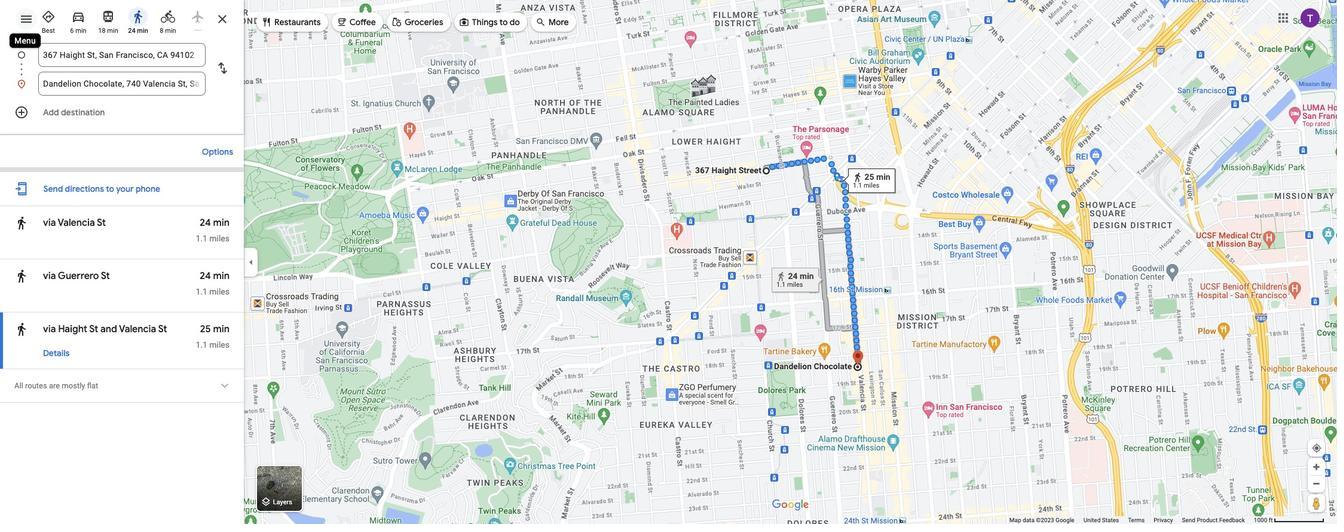 Task type: locate. For each thing, give the bounding box(es) containing it.
1.1
[[196, 234, 207, 243], [196, 287, 207, 297], [196, 340, 207, 350]]

2 miles from the top
[[209, 287, 230, 297]]


[[14, 215, 29, 231], [14, 268, 29, 285], [14, 321, 29, 338]]

st left 25
[[158, 323, 167, 335]]


[[261, 15, 272, 28]]

list item
[[0, 43, 244, 81], [0, 72, 244, 96]]

25 min 1.1 miles
[[196, 323, 230, 350]]

google account: tyler black  
(blacklashes1000@gmail.com) image
[[1301, 8, 1320, 27]]

0 vertical spatial walking image
[[14, 215, 29, 231]]

walking image left via guerrero st
[[14, 268, 29, 285]]

via guerrero st
[[43, 270, 110, 282]]

2 vertical spatial 24
[[200, 270, 211, 282]]

none field down 18 min
[[43, 43, 201, 67]]

mostly
[[62, 381, 85, 390]]

via for via valencia st
[[43, 217, 56, 229]]

1 horizontal spatial to
[[500, 17, 508, 28]]

collapse side panel image
[[245, 256, 258, 269]]

0 vertical spatial 1.1
[[196, 234, 207, 243]]

st for haight
[[89, 323, 98, 335]]

0 horizontal spatial send
[[43, 184, 63, 194]]

miles
[[209, 234, 230, 243], [209, 287, 230, 297], [209, 340, 230, 350]]

via for via guerrero st
[[43, 270, 56, 282]]

details
[[43, 348, 70, 359]]

add
[[43, 107, 59, 118]]

layers
[[273, 499, 292, 507]]

25
[[200, 323, 211, 335]]

3 via from the top
[[43, 323, 56, 335]]

miles for haight st and valencia st
[[209, 340, 230, 350]]

via up via guerrero st
[[43, 217, 56, 229]]

2 24 min 1.1 miles from the top
[[196, 270, 230, 297]]

to left your
[[106, 184, 114, 194]]

miles inside 25 min 1.1 miles
[[209, 340, 230, 350]]

via left "guerrero"
[[43, 270, 56, 282]]

0 vertical spatial 
[[14, 215, 29, 231]]

to
[[500, 17, 508, 28], [106, 184, 114, 194]]

destination
[[61, 107, 105, 118]]

18 min
[[98, 27, 118, 35]]

list
[[0, 43, 244, 96]]

1 vertical spatial 24
[[200, 217, 211, 229]]

24 min radio
[[126, 5, 151, 35]]

st left and
[[89, 323, 98, 335]]

2 vertical spatial via
[[43, 323, 56, 335]]

 left haight
[[14, 321, 29, 338]]

send left product in the bottom right of the page
[[1182, 517, 1196, 524]]

walking image
[[14, 215, 29, 231], [14, 268, 29, 285]]

0 vertical spatial miles
[[209, 234, 230, 243]]

walking image
[[131, 10, 145, 24], [14, 321, 29, 338]]

0 vertical spatial walking image
[[131, 10, 145, 24]]

24 for guerrero st
[[200, 270, 211, 282]]

things
[[472, 17, 498, 28]]


[[535, 15, 546, 28]]

 more
[[535, 15, 569, 28]]

st
[[97, 217, 106, 229], [101, 270, 110, 282], [89, 323, 98, 335], [158, 323, 167, 335]]

valencia right and
[[119, 323, 156, 335]]

 restaurants
[[261, 15, 321, 28]]

24
[[128, 27, 135, 35], [200, 217, 211, 229], [200, 270, 211, 282]]

send
[[43, 184, 63, 194], [1182, 517, 1196, 524]]

1 miles from the top
[[209, 234, 230, 243]]

send directions to your phone button
[[37, 177, 166, 201]]

privacy
[[1154, 517, 1173, 524]]

2 none field from the top
[[43, 72, 201, 96]]

0 vertical spatial to
[[500, 17, 508, 28]]

to inside  things to do
[[500, 17, 508, 28]]

send for send product feedback
[[1182, 517, 1196, 524]]

send inside button
[[1182, 517, 1196, 524]]

2 list item from the top
[[0, 72, 244, 96]]

24 min 1.1 miles
[[196, 217, 230, 243], [196, 270, 230, 297]]

1 horizontal spatial valencia
[[119, 323, 156, 335]]

1 vertical spatial 24 min 1.1 miles
[[196, 270, 230, 297]]

 left "via valencia st"
[[14, 215, 29, 231]]

list item down starting point 367 haight st, san francisco, ca 94102 field
[[0, 72, 244, 96]]

via
[[43, 217, 56, 229], [43, 270, 56, 282], [43, 323, 56, 335]]

miles for guerrero st
[[209, 287, 230, 297]]

24 min 1.1 miles for guerrero st
[[196, 270, 230, 297]]

1 vertical spatial 
[[14, 268, 29, 285]]

to left do
[[500, 17, 508, 28]]

via left haight
[[43, 323, 56, 335]]

24 min 1.1 miles for valencia st
[[196, 217, 230, 243]]

2 vertical spatial miles
[[209, 340, 230, 350]]

0 horizontal spatial to
[[106, 184, 114, 194]]

st for valencia
[[97, 217, 106, 229]]

united states button
[[1084, 517, 1119, 524]]

2 1.1 from the top
[[196, 287, 207, 297]]

send inside button
[[43, 184, 63, 194]]

google maps element
[[0, 0, 1337, 524]]

 button
[[218, 378, 232, 395]]

footer containing map data ©2023 google
[[1010, 517, 1254, 524]]

none field the destination dandelion chocolate, 740 valencia st, san francisco, ca 94110
[[43, 72, 201, 96]]

1 vertical spatial miles
[[209, 287, 230, 297]]

walking image containing 
[[14, 321, 29, 338]]

3 1.1 from the top
[[196, 340, 207, 350]]

24 for valencia st
[[200, 217, 211, 229]]

1 horizontal spatial walking image
[[131, 10, 145, 24]]

best
[[42, 27, 55, 35]]

all
[[14, 381, 23, 390]]

walking image left haight
[[14, 321, 29, 338]]

6 min radio
[[66, 5, 91, 35]]

zoom in image
[[1312, 463, 1321, 472]]

flights image
[[191, 10, 205, 24]]

1 none field from the top
[[43, 43, 201, 67]]

walking image up 24 min
[[131, 10, 145, 24]]

1 horizontal spatial send
[[1182, 517, 1196, 524]]

2 via from the top
[[43, 270, 56, 282]]

1 vertical spatial walking image
[[14, 321, 29, 338]]

1 vertical spatial send
[[1182, 517, 1196, 524]]

options
[[202, 146, 233, 157]]

st right "guerrero"
[[101, 270, 110, 282]]

None radio
[[185, 5, 210, 30]]

8 min radio
[[155, 5, 181, 35]]

min inside radio
[[75, 27, 86, 35]]

best travel modes image
[[41, 10, 56, 24]]

0 horizontal spatial valencia
[[58, 217, 95, 229]]

1 24 min 1.1 miles from the top
[[196, 217, 230, 243]]

6
[[70, 27, 74, 35]]

1 1.1 from the top
[[196, 234, 207, 243]]

None field
[[43, 43, 201, 67], [43, 72, 201, 96]]

reverse starting point and destination image
[[215, 61, 230, 75]]

to inside button
[[106, 184, 114, 194]]

feedback
[[1219, 517, 1245, 524]]

0 vertical spatial 24 min 1.1 miles
[[196, 217, 230, 243]]

 groceries
[[392, 15, 443, 28]]

2 vertical spatial 1.1
[[196, 340, 207, 350]]

min
[[75, 27, 86, 35], [107, 27, 118, 35], [137, 27, 148, 35], [165, 27, 176, 35], [213, 217, 230, 229], [213, 270, 230, 282], [213, 323, 230, 335]]

 left via guerrero st
[[14, 268, 29, 285]]

0 vertical spatial send
[[43, 184, 63, 194]]

walking image left "via valencia st"
[[14, 215, 29, 231]]

1 vertical spatial walking image
[[14, 268, 29, 285]]

terms button
[[1128, 517, 1145, 524]]

list item down 18 min
[[0, 43, 244, 81]]

via for via haight st and valencia st
[[43, 323, 56, 335]]

cycling image
[[161, 10, 175, 24]]

footer
[[1010, 517, 1254, 524]]

1 walking image from the top
[[14, 215, 29, 231]]

1 vertical spatial none field
[[43, 72, 201, 96]]

do
[[510, 17, 520, 28]]

send left directions
[[43, 184, 63, 194]]

2 walking image from the top
[[14, 268, 29, 285]]

2 vertical spatial 
[[14, 321, 29, 338]]

to for 
[[500, 17, 508, 28]]

1 via from the top
[[43, 217, 56, 229]]

0 vertical spatial 24
[[128, 27, 135, 35]]

driving image
[[71, 10, 85, 24]]

footer inside the google maps element
[[1010, 517, 1254, 524]]

1  from the top
[[14, 215, 29, 231]]

3 miles from the top
[[209, 340, 230, 350]]

valencia
[[58, 217, 95, 229], [119, 323, 156, 335]]

1 vertical spatial valencia
[[119, 323, 156, 335]]

0 vertical spatial none field
[[43, 43, 201, 67]]

states
[[1102, 517, 1119, 524]]

walking image for via valencia st
[[14, 215, 29, 231]]

1 vertical spatial to
[[106, 184, 114, 194]]

3  from the top
[[14, 321, 29, 338]]

2  from the top
[[14, 268, 29, 285]]

1 vertical spatial via
[[43, 270, 56, 282]]

1 vertical spatial 1.1
[[196, 287, 207, 297]]

1.1 inside 25 min 1.1 miles
[[196, 340, 207, 350]]

valencia down directions
[[58, 217, 95, 229]]

product
[[1197, 517, 1218, 524]]

0 horizontal spatial walking image
[[14, 321, 29, 338]]


[[218, 378, 232, 395]]

st down 'send directions to your phone' button
[[97, 217, 106, 229]]

groceries
[[405, 17, 443, 28]]

none field down starting point 367 haight st, san francisco, ca 94102 field
[[43, 72, 201, 96]]

0 vertical spatial via
[[43, 217, 56, 229]]



Task type: vqa. For each thing, say whether or not it's contained in the screenshot.
"1" in the Arrival Time: 7:30 Pm On  Wednesday, November 15. text box
no



Task type: describe. For each thing, give the bounding box(es) containing it.
and
[[100, 323, 117, 335]]

24 min
[[128, 27, 148, 35]]

send directions to your phone
[[43, 184, 160, 194]]

1000 ft button
[[1254, 517, 1325, 524]]

details button
[[37, 343, 75, 364]]

terms
[[1128, 517, 1145, 524]]

flat
[[87, 381, 98, 390]]

routes
[[25, 381, 47, 390]]

 for via haight st and valencia st
[[14, 321, 29, 338]]

send product feedback button
[[1182, 517, 1245, 524]]

guerrero
[[58, 270, 99, 282]]

24 inside 24 min radio
[[128, 27, 135, 35]]

walking image inside 24 min radio
[[131, 10, 145, 24]]

ft
[[1269, 517, 1273, 524]]

send for send directions to your phone
[[43, 184, 63, 194]]

map data ©2023 google
[[1010, 517, 1075, 524]]

via haight st and valencia st
[[43, 323, 167, 335]]

©2023
[[1036, 517, 1054, 524]]

all routes are mostly flat
[[14, 381, 98, 390]]

map
[[1010, 517, 1021, 524]]

more
[[549, 17, 569, 28]]


[[392, 15, 402, 28]]

1.1 for valencia st
[[196, 234, 207, 243]]


[[459, 15, 470, 28]]

united
[[1084, 517, 1101, 524]]

Starting point 367 Haight St, San Francisco, CA 94102 field
[[43, 48, 201, 62]]


[[336, 15, 347, 28]]

haight
[[58, 323, 87, 335]]

none field starting point 367 haight st, san francisco, ca 94102
[[43, 43, 201, 67]]

zoom out image
[[1312, 479, 1321, 488]]

google
[[1056, 517, 1075, 524]]

your
[[116, 184, 134, 194]]

add destination
[[43, 107, 105, 118]]

6 min
[[70, 27, 86, 35]]

send product feedback
[[1182, 517, 1245, 524]]

1.1 for haight st and valencia st
[[196, 340, 207, 350]]

via valencia st
[[43, 217, 106, 229]]

options button
[[196, 141, 239, 163]]

1.1 for guerrero st
[[196, 287, 207, 297]]

directions main content
[[0, 0, 244, 524]]

to for send
[[106, 184, 114, 194]]

data
[[1023, 517, 1035, 524]]

1000 ft
[[1254, 517, 1273, 524]]

united states
[[1084, 517, 1119, 524]]

restaurants
[[274, 17, 321, 28]]

privacy button
[[1154, 517, 1173, 524]]

 for via valencia st
[[14, 215, 29, 231]]

18 min radio
[[96, 5, 121, 35]]

add destination button
[[0, 100, 244, 124]]

phone
[[136, 184, 160, 194]]

18
[[98, 27, 106, 35]]

show street view coverage image
[[1308, 494, 1325, 512]]

show your location image
[[1312, 443, 1322, 454]]

walking image for via guerrero st
[[14, 268, 29, 285]]

 for via guerrero st
[[14, 268, 29, 285]]

are
[[49, 381, 60, 390]]

coffee
[[350, 17, 376, 28]]

walking image inside directions main content
[[14, 321, 29, 338]]

miles for valencia st
[[209, 234, 230, 243]]

Destination Dandelion Chocolate, 740 Valencia St, San Francisco, CA 94110 field
[[43, 77, 201, 91]]

list inside the google maps element
[[0, 43, 244, 96]]

 things to do
[[459, 15, 520, 28]]

1000
[[1254, 517, 1268, 524]]

0 vertical spatial valencia
[[58, 217, 95, 229]]

close directions image
[[215, 12, 230, 26]]

transit image
[[101, 10, 115, 24]]

Best radio
[[36, 5, 61, 35]]

min inside 25 min 1.1 miles
[[213, 323, 230, 335]]

1 list item from the top
[[0, 43, 244, 81]]

 coffee
[[336, 15, 376, 28]]

8 min
[[160, 27, 176, 35]]

st for guerrero
[[101, 270, 110, 282]]

directions
[[65, 184, 104, 194]]

8
[[160, 27, 164, 35]]



